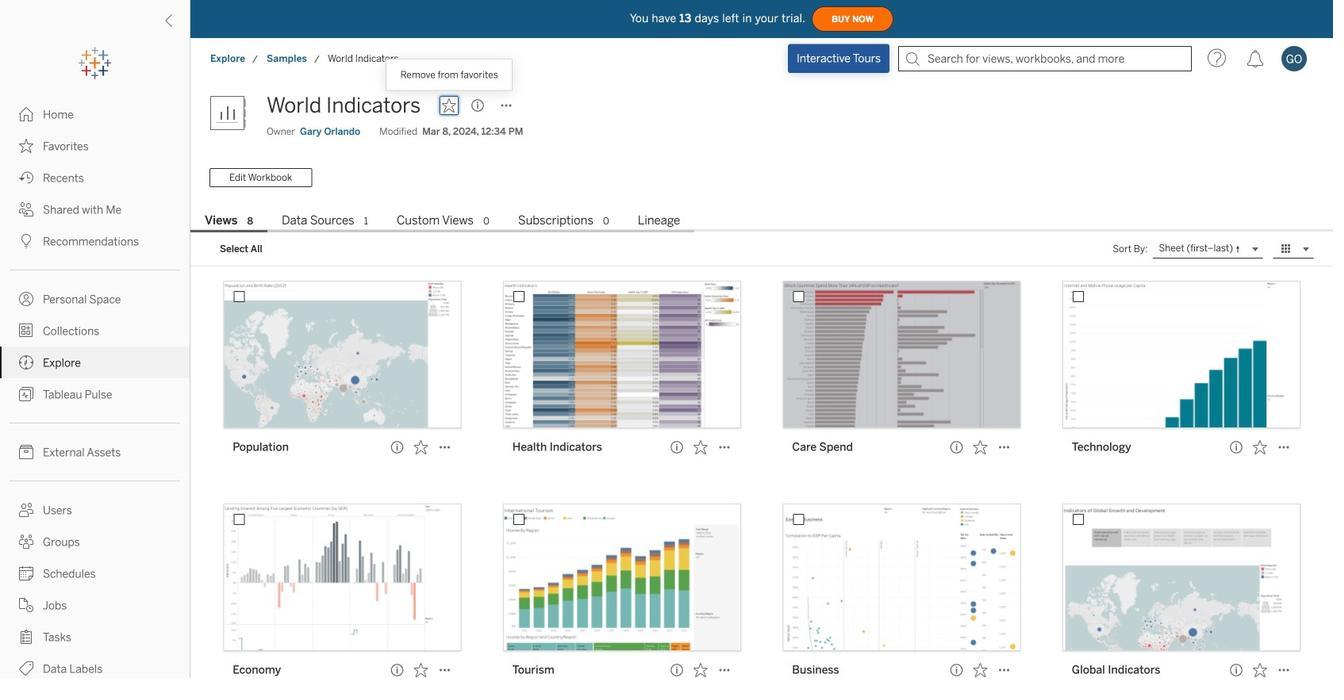 Task type: describe. For each thing, give the bounding box(es) containing it.
Search for views, workbooks, and more text field
[[899, 46, 1192, 71]]

workbook image
[[210, 90, 257, 137]]

navigation panel element
[[0, 48, 190, 679]]



Task type: vqa. For each thing, say whether or not it's contained in the screenshot.
"Users" image
no



Task type: locate. For each thing, give the bounding box(es) containing it.
sub-spaces tab list
[[191, 212, 1334, 233]]

main navigation. press the up and down arrow keys to access links. element
[[0, 98, 190, 679]]

main content
[[191, 79, 1334, 679]]

grid view image
[[1280, 242, 1294, 256]]



